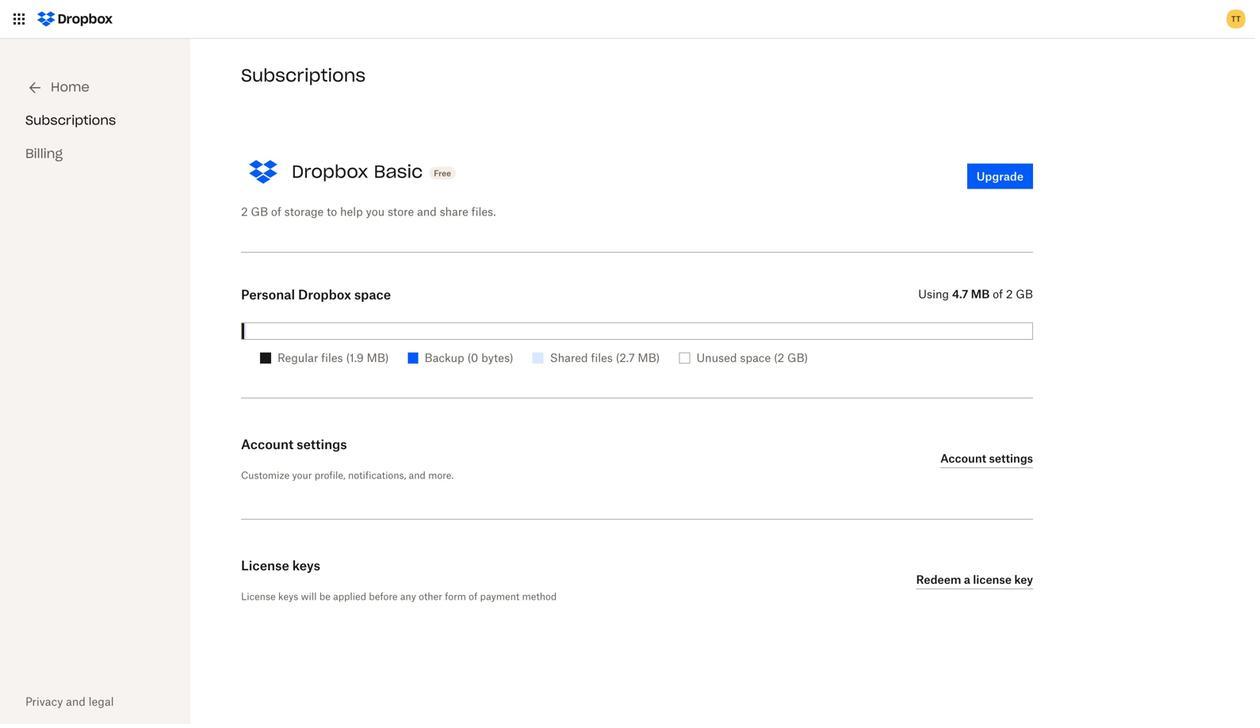 Task type: vqa. For each thing, say whether or not it's contained in the screenshot.
8th menu item from the bottom
no



Task type: describe. For each thing, give the bounding box(es) containing it.
upgrade button
[[967, 164, 1033, 189]]

free
[[434, 168, 451, 178]]

0 vertical spatial 2
[[241, 205, 248, 218]]

form
[[445, 591, 466, 603]]

(1.9
[[346, 351, 364, 365]]

share
[[440, 205, 468, 218]]

0 vertical spatial and
[[417, 205, 437, 218]]

be
[[319, 591, 330, 603]]

2 horizontal spatial of
[[993, 287, 1003, 301]]

(2.7
[[616, 351, 635, 365]]

dropbox logo image
[[32, 6, 118, 32]]

privacy and legal link
[[25, 695, 114, 709]]

legal
[[89, 695, 114, 709]]

redeem
[[916, 573, 961, 587]]

using 4.7 mb of 2 gb
[[918, 287, 1033, 301]]

0 horizontal spatial gb
[[251, 205, 268, 218]]

(2
[[774, 351, 784, 365]]

keys for license keys
[[292, 558, 320, 574]]

using
[[918, 287, 949, 301]]

license for license keys
[[241, 558, 289, 574]]

home link
[[25, 78, 90, 97]]

backup
[[425, 351, 464, 365]]

shared files (2.7 mb)
[[550, 351, 660, 365]]

applied
[[333, 591, 366, 603]]

0 horizontal spatial account
[[241, 437, 294, 452]]

bytes)
[[481, 351, 514, 365]]

help
[[340, 205, 363, 218]]

files.
[[471, 205, 496, 218]]

dropbox basic
[[292, 161, 423, 183]]

regular
[[278, 351, 318, 365]]

redeem a license key
[[916, 573, 1033, 587]]

account inside account settings 'button'
[[940, 452, 986, 465]]

license
[[973, 573, 1012, 587]]

your
[[292, 470, 312, 482]]

profile,
[[315, 470, 345, 482]]

files for shared
[[591, 351, 613, 365]]

0 vertical spatial dropbox
[[292, 161, 368, 183]]

1 vertical spatial and
[[409, 470, 426, 482]]

unused
[[697, 351, 737, 365]]

personal
[[241, 287, 295, 302]]

notifications,
[[348, 470, 406, 482]]

license keys
[[241, 558, 320, 574]]

4.7
[[952, 287, 968, 301]]

home
[[51, 79, 90, 95]]

mb) for shared files (2.7 mb)
[[638, 351, 660, 365]]

(0
[[467, 351, 478, 365]]

files for regular
[[321, 351, 343, 365]]

billing link
[[25, 145, 63, 162]]

store
[[388, 205, 414, 218]]

tt
[[1231, 14, 1241, 24]]



Task type: locate. For each thing, give the bounding box(es) containing it.
1 horizontal spatial mb)
[[638, 351, 660, 365]]

1 vertical spatial dropbox
[[298, 287, 351, 302]]

0 horizontal spatial settings
[[297, 437, 347, 452]]

2 vertical spatial of
[[469, 591, 478, 603]]

gb left storage
[[251, 205, 268, 218]]

license for license keys will be applied before any other form of payment method
[[241, 591, 276, 603]]

space left the (2
[[740, 351, 771, 365]]

billing
[[25, 145, 63, 162]]

payment
[[480, 591, 520, 603]]

dropbox
[[292, 161, 368, 183], [298, 287, 351, 302]]

license keys will be applied before any other form of payment method
[[241, 591, 557, 603]]

customize
[[241, 470, 290, 482]]

1 vertical spatial 2
[[1006, 287, 1013, 301]]

privacy and legal
[[25, 695, 114, 709]]

dropbox up to
[[292, 161, 368, 183]]

regular files (1.9 mb)
[[278, 351, 389, 365]]

0 vertical spatial keys
[[292, 558, 320, 574]]

mb) for regular files (1.9 mb)
[[367, 351, 389, 365]]

redeem a license key button
[[916, 571, 1033, 590]]

1 vertical spatial license
[[241, 591, 276, 603]]

mb) right (1.9
[[367, 351, 389, 365]]

account settings button
[[940, 450, 1033, 469]]

other
[[419, 591, 442, 603]]

1 vertical spatial of
[[993, 287, 1003, 301]]

1 horizontal spatial account
[[940, 452, 986, 465]]

storage
[[284, 205, 324, 218]]

2 right mb
[[1006, 287, 1013, 301]]

space
[[354, 287, 391, 302], [740, 351, 771, 365]]

of
[[271, 205, 281, 218], [993, 287, 1003, 301], [469, 591, 478, 603]]

account
[[241, 437, 294, 452], [940, 452, 986, 465]]

0 horizontal spatial space
[[354, 287, 391, 302]]

2 gb of storage to help you store and share files.
[[241, 205, 496, 218]]

settings
[[297, 437, 347, 452], [989, 452, 1033, 465]]

0 vertical spatial subscriptions
[[241, 64, 366, 86]]

method
[[522, 591, 557, 603]]

files left (1.9
[[321, 351, 343, 365]]

2 files from the left
[[591, 351, 613, 365]]

1 horizontal spatial account settings
[[940, 452, 1033, 465]]

1 vertical spatial keys
[[278, 591, 298, 603]]

1 horizontal spatial files
[[591, 351, 613, 365]]

files left (2.7
[[591, 351, 613, 365]]

subscriptions
[[241, 64, 366, 86], [25, 112, 116, 128]]

1 license from the top
[[241, 558, 289, 574]]

mb) right (2.7
[[638, 351, 660, 365]]

1 horizontal spatial settings
[[989, 452, 1033, 465]]

key
[[1014, 573, 1033, 587]]

2 license from the top
[[241, 591, 276, 603]]

any
[[400, 591, 416, 603]]

settings inside 'button'
[[989, 452, 1033, 465]]

account settings
[[241, 437, 347, 452], [940, 452, 1033, 465]]

backup (0 bytes)
[[425, 351, 514, 365]]

a
[[964, 573, 970, 587]]

mb)
[[367, 351, 389, 365], [638, 351, 660, 365]]

0 vertical spatial license
[[241, 558, 289, 574]]

2
[[241, 205, 248, 218], [1006, 287, 1013, 301]]

more.
[[428, 470, 454, 482]]

1 horizontal spatial 2
[[1006, 287, 1013, 301]]

and left legal
[[66, 695, 86, 709]]

shared
[[550, 351, 588, 365]]

keys for license keys will be applied before any other form of payment method
[[278, 591, 298, 603]]

0 horizontal spatial 2
[[241, 205, 248, 218]]

2 mb) from the left
[[638, 351, 660, 365]]

of left storage
[[271, 205, 281, 218]]

1 vertical spatial subscriptions
[[25, 112, 116, 128]]

before
[[369, 591, 398, 603]]

2 vertical spatial and
[[66, 695, 86, 709]]

and
[[417, 205, 437, 218], [409, 470, 426, 482], [66, 695, 86, 709]]

1 vertical spatial gb
[[1016, 287, 1033, 301]]

subscriptions link
[[25, 112, 116, 128]]

2 left storage
[[241, 205, 248, 218]]

and left more.
[[409, 470, 426, 482]]

keys
[[292, 558, 320, 574], [278, 591, 298, 603]]

0 vertical spatial space
[[354, 287, 391, 302]]

0 horizontal spatial files
[[321, 351, 343, 365]]

gb
[[251, 205, 268, 218], [1016, 287, 1033, 301]]

unused space (2 gb)
[[697, 351, 808, 365]]

keys left will
[[278, 591, 298, 603]]

upgrade
[[977, 170, 1024, 183]]

basic
[[374, 161, 423, 183]]

will
[[301, 591, 317, 603]]

of right mb
[[993, 287, 1003, 301]]

to
[[327, 205, 337, 218]]

keys up will
[[292, 558, 320, 574]]

personal dropbox space
[[241, 287, 391, 302]]

0 horizontal spatial subscriptions
[[25, 112, 116, 128]]

1 mb) from the left
[[367, 351, 389, 365]]

customize your profile, notifications, and more.
[[241, 470, 454, 482]]

1 vertical spatial space
[[740, 351, 771, 365]]

1 horizontal spatial of
[[469, 591, 478, 603]]

and right store
[[417, 205, 437, 218]]

privacy
[[25, 695, 63, 709]]

space up (1.9
[[354, 287, 391, 302]]

0 vertical spatial of
[[271, 205, 281, 218]]

0 horizontal spatial account settings
[[241, 437, 347, 452]]

0 vertical spatial gb
[[251, 205, 268, 218]]

gb right mb
[[1016, 287, 1033, 301]]

mb
[[971, 287, 990, 301]]

0 horizontal spatial mb)
[[367, 351, 389, 365]]

gb)
[[787, 351, 808, 365]]

0 horizontal spatial of
[[271, 205, 281, 218]]

1 horizontal spatial space
[[740, 351, 771, 365]]

tt button
[[1223, 6, 1249, 32]]

files
[[321, 351, 343, 365], [591, 351, 613, 365]]

of right the form
[[469, 591, 478, 603]]

1 horizontal spatial gb
[[1016, 287, 1033, 301]]

you
[[366, 205, 385, 218]]

1 horizontal spatial subscriptions
[[241, 64, 366, 86]]

license
[[241, 558, 289, 574], [241, 591, 276, 603]]

dropbox right personal
[[298, 287, 351, 302]]

1 files from the left
[[321, 351, 343, 365]]



